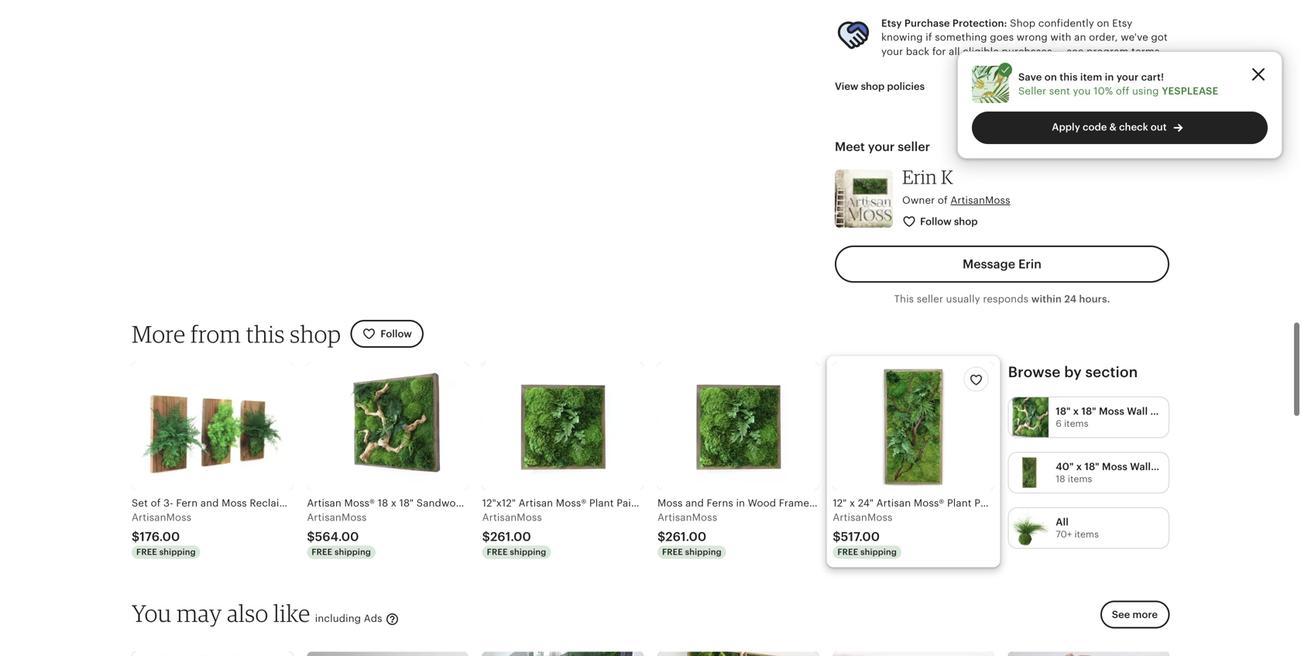 Task type: describe. For each thing, give the bounding box(es) containing it.
wrong
[[1017, 31, 1048, 43]]

see more
[[1113, 609, 1158, 621]]

261.00 for moss and ferns in wood frame. no maintenance green wall art. real preserved plants. 12"x12" artisan moss® plant painting® 'image'
[[666, 530, 707, 544]]

1 etsy from the left
[[882, 17, 902, 29]]

&
[[1110, 121, 1117, 133]]

view shop policies
[[835, 81, 925, 92]]

all 70+ items
[[1056, 516, 1099, 540]]

you
[[1074, 85, 1091, 97]]

artisanmoss for 12" x 24" artisan moss® plant painting®- red branch style - no care green moss wall art. real preserved plants. moss and fern art. image
[[833, 512, 893, 523]]

12" x 24" artisan moss® plant painting®- red branch style - no care green moss wall art. real preserved plants. moss and fern art. image
[[833, 362, 995, 490]]

24
[[1065, 293, 1077, 305]]

using
[[1133, 85, 1160, 97]]

x for 18"
[[1074, 406, 1080, 417]]

$ for set of 3-  fern and moss reclaimed rustic hanging wood flat - care free, real preserved plant. moss and fern art. image
[[132, 530, 140, 544]]

something
[[935, 31, 988, 43]]

176.00
[[140, 530, 180, 544]]

70+
[[1056, 529, 1073, 540]]

seller
[[1019, 85, 1047, 97]]

in
[[1106, 71, 1115, 83]]

etsy purchase protection:
[[882, 17, 1008, 29]]

free for 12" x 24" artisan moss® plant painting®- red branch style - no care green moss wall art. real preserved plants. moss and fern art. image
[[838, 548, 859, 557]]

more
[[132, 320, 186, 348]]

see more button
[[1101, 601, 1170, 629]]

out
[[1151, 121, 1167, 133]]

517.00
[[841, 530, 880, 544]]

k
[[941, 166, 954, 188]]

confidently
[[1039, 17, 1095, 29]]

shipping for 12"x12" artisan moss® plant painting® moss and ferns. no maintenance green wall art. real preserved plants. image
[[510, 548, 547, 557]]

artisanmoss for 12"x12" artisan moss® plant painting® moss and ferns. no maintenance green wall art. real preserved plants. image
[[482, 512, 542, 523]]

check
[[1120, 121, 1149, 133]]

artisanmoss for artisan moss® 18 x 18" sandwood branch plant painting®- no care green moss wall art. real preserved plants. image
[[307, 512, 367, 523]]

artisanmoss link
[[951, 195, 1011, 206]]

view
[[835, 81, 859, 92]]

unique moss wall art - moss wall art framed - wood artwork - preserved live green reindeer tree plant home image
[[833, 652, 995, 656]]

more from this shop
[[132, 320, 341, 348]]

policies
[[888, 81, 925, 92]]

responds
[[984, 293, 1029, 305]]

shop for follow
[[955, 216, 978, 227]]

40" x 18" moss wall art 18 items
[[1056, 461, 1169, 484]]

save on this item in your cart! seller sent you 10% off using yesplease
[[1019, 71, 1219, 97]]

moss for 40"
[[1103, 461, 1128, 473]]

from
[[191, 320, 241, 348]]

follow shop
[[921, 216, 978, 227]]

item
[[1081, 71, 1103, 83]]

18
[[1056, 474, 1066, 484]]

an
[[1075, 31, 1087, 43]]

owner
[[903, 195, 936, 206]]

cart!
[[1142, 71, 1165, 83]]

see program terms link
[[1067, 46, 1160, 57]]

x for 40"
[[1077, 461, 1083, 473]]

browse
[[1009, 364, 1061, 380]]

shop for view
[[861, 81, 885, 92]]

seller
[[917, 293, 944, 305]]

for
[[933, 46, 947, 57]]

knowing
[[882, 31, 923, 43]]

shop
[[1011, 17, 1036, 29]]

ads
[[364, 613, 383, 625]]

moss for 18"
[[1100, 406, 1125, 417]]

usually
[[947, 293, 981, 305]]

2 moss wall art. moss art. preserved moss. living wall. plant wall decor image from the left
[[658, 652, 819, 656]]

see more listings in the 40" x 18" moss wall art section image
[[1009, 453, 1049, 493]]

shipping for artisan moss® 18 x 18" sandwood branch plant painting®- no care green moss wall art. real preserved plants. image
[[335, 548, 371, 557]]

all
[[949, 46, 961, 57]]

off
[[1116, 85, 1130, 97]]

browse by section
[[1009, 364, 1139, 380]]

$ for moss and ferns in wood frame. no maintenance green wall art. real preserved plants. 12"x12" artisan moss® plant painting® 'image'
[[658, 530, 666, 544]]

we've
[[1121, 31, 1149, 43]]

see more link
[[1096, 601, 1170, 638]]

12"x12" artisan moss® plant painting® moss and ferns. no maintenance green wall art. real preserved plants. image
[[482, 362, 644, 490]]

18" x 18" moss wall art 6 items
[[1056, 406, 1166, 429]]

purchases
[[1002, 46, 1053, 57]]

more
[[1133, 609, 1158, 621]]

see program terms
[[1067, 46, 1160, 57]]

564.00
[[315, 530, 359, 544]]

items for 40"
[[1068, 474, 1093, 484]]

see
[[1113, 609, 1131, 621]]

free for set of 3-  fern and moss reclaimed rustic hanging wood flat - care free, real preserved plant. moss and fern art. image
[[136, 548, 157, 557]]

goes
[[991, 31, 1014, 43]]

0 horizontal spatial shop
[[290, 320, 341, 348]]

indoor succulent garden in wooden frame | wall mount planter | air plant gift | hanging planter | pot for indoor plants | gift for mom image
[[307, 652, 469, 656]]

follow button
[[351, 320, 424, 348]]

$ for artisan moss® 18 x 18" sandwood branch plant painting®- no care green moss wall art. real preserved plants. image
[[307, 530, 315, 544]]

message erin button
[[835, 246, 1170, 283]]

may
[[177, 599, 222, 628]]



Task type: vqa. For each thing, say whether or not it's contained in the screenshot.
the bottommost Art
yes



Task type: locate. For each thing, give the bounding box(es) containing it.
0 vertical spatial erin
[[903, 166, 937, 188]]

hours.
[[1080, 293, 1111, 305]]

wall inside the 18" x 18" moss wall art 6 items
[[1128, 406, 1149, 417]]

$ inside artisanmoss $ 517.00 free shipping
[[833, 530, 841, 544]]

moss
[[1100, 406, 1125, 417], [1103, 461, 1128, 473]]

shipping inside artisanmoss $ 564.00 free shipping
[[335, 548, 371, 557]]

0 horizontal spatial 261.00
[[490, 530, 531, 544]]

moss inside the 40" x 18" moss wall art 18 items
[[1103, 461, 1128, 473]]

etsy up we've
[[1113, 17, 1133, 29]]

1 261.00 from the left
[[490, 530, 531, 544]]

your up off
[[1117, 71, 1139, 83]]

artisanmoss $ 517.00 free shipping
[[833, 512, 897, 557]]

this
[[1060, 71, 1078, 83], [246, 320, 285, 348]]

see more listings in the 18" x 18" moss wall art section image
[[1009, 397, 1049, 437]]

moss and ferns in wood frame. no maintenance green wall art. real preserved plants. 12"x12" artisan moss® plant painting® image
[[658, 362, 819, 490]]

1 horizontal spatial on
[[1098, 17, 1110, 29]]

artisanmoss for moss and ferns in wood frame. no maintenance green wall art. real preserved plants. 12"x12" artisan moss® plant painting® 'image'
[[658, 512, 718, 523]]

shipping inside artisanmoss $ 176.00 free shipping
[[159, 548, 196, 557]]

see more listings in the all section image
[[1009, 508, 1049, 548]]

shop right view
[[861, 81, 885, 92]]

items inside all 70+ items
[[1075, 529, 1099, 540]]

on inside save on this item in your cart! seller sent you 10% off using yesplease
[[1045, 71, 1058, 83]]

0 horizontal spatial etsy
[[882, 17, 902, 29]]

set of 3-  fern and moss reclaimed rustic hanging wood flat - care free, real preserved plant. moss and fern art. image
[[132, 362, 293, 490]]

erin up owner
[[903, 166, 937, 188]]

artisanmoss
[[951, 195, 1011, 206], [132, 512, 192, 523], [307, 512, 367, 523], [482, 512, 542, 523], [658, 512, 718, 523], [833, 512, 893, 523]]

art up the 40" x 18" moss wall art 18 items
[[1151, 406, 1166, 417]]

this for from
[[246, 320, 285, 348]]

your down knowing
[[882, 46, 904, 57]]

0 vertical spatial on
[[1098, 17, 1110, 29]]

this right from
[[246, 320, 285, 348]]

1 vertical spatial shop
[[955, 216, 978, 227]]

items right 18
[[1068, 474, 1093, 484]]

erin
[[903, 166, 937, 188], [1019, 257, 1042, 271]]

moss wall art. moss art. preserved moss. living wall. plant wall decor image
[[482, 652, 644, 656], [658, 652, 819, 656]]

apply code & check out
[[1053, 121, 1167, 133]]

1 vertical spatial follow
[[381, 328, 412, 340]]

protection:
[[953, 17, 1008, 29]]

erin k owner of artisanmoss
[[903, 166, 1011, 206]]

order,
[[1090, 31, 1119, 43]]

etsy up knowing
[[882, 17, 902, 29]]

$ inside artisanmoss $ 176.00 free shipping
[[132, 530, 140, 544]]

etsy inside shop confidently on etsy knowing if something goes wrong with an order, we've got your back for all eligible purchases —
[[1113, 17, 1133, 29]]

terms
[[1132, 46, 1160, 57]]

erin up within
[[1019, 257, 1042, 271]]

including
[[315, 613, 361, 625]]

got
[[1152, 31, 1168, 43]]

items for 18"
[[1065, 418, 1089, 429]]

erin inside "erin k owner of artisanmoss"
[[903, 166, 937, 188]]

shipping
[[159, 548, 196, 557], [335, 548, 371, 557], [510, 548, 547, 557], [686, 548, 722, 557], [861, 548, 897, 557]]

4 shipping from the left
[[686, 548, 722, 557]]

0 horizontal spatial erin
[[903, 166, 937, 188]]

1 horizontal spatial shop
[[861, 81, 885, 92]]

0 vertical spatial your
[[882, 46, 904, 57]]

wall for 40" x 18" moss wall art
[[1131, 461, 1152, 473]]

1 shipping from the left
[[159, 548, 196, 557]]

free inside artisanmoss $ 517.00 free shipping
[[838, 548, 859, 557]]

0 horizontal spatial on
[[1045, 71, 1058, 83]]

round fern, wood & preserved moss wall art, framed stabilized plants home decor, large wall hanging frame, unique home decor image
[[1009, 652, 1170, 656]]

3 shipping from the left
[[510, 548, 547, 557]]

sent
[[1050, 85, 1071, 97]]

shop left follow button
[[290, 320, 341, 348]]

0 vertical spatial moss
[[1100, 406, 1125, 417]]

with
[[1051, 31, 1072, 43]]

5 shipping from the left
[[861, 548, 897, 557]]

this up sent
[[1060, 71, 1078, 83]]

free for 12"x12" artisan moss® plant painting® moss and ferns. no maintenance green wall art. real preserved plants. image
[[487, 548, 508, 557]]

follow for follow
[[381, 328, 412, 340]]

2 $ from the left
[[307, 530, 315, 544]]

on up order,
[[1098, 17, 1110, 29]]

art
[[1151, 406, 1166, 417], [1154, 461, 1169, 473]]

eligible
[[963, 46, 1000, 57]]

0 horizontal spatial artisanmoss $ 261.00 free shipping
[[482, 512, 547, 557]]

18" for 40"
[[1085, 461, 1100, 473]]

wall down the 18" x 18" moss wall art 6 items
[[1131, 461, 1152, 473]]

moss down the 18" x 18" moss wall art 6 items
[[1103, 461, 1128, 473]]

yesplease
[[1162, 85, 1219, 97]]

shipping for set of 3-  fern and moss reclaimed rustic hanging wood flat - care free, real preserved plant. moss and fern art. image
[[159, 548, 196, 557]]

1 vertical spatial moss
[[1103, 461, 1128, 473]]

moss wall art, moss art living wall, plant wall decori nature art lovely green wall art, preserved moss artwork no maintenance required moss image
[[132, 652, 293, 656]]

0 vertical spatial wall
[[1128, 406, 1149, 417]]

erin k image
[[835, 170, 893, 228]]

2 etsy from the left
[[1113, 17, 1133, 29]]

artisanmoss inside artisanmoss $ 517.00 free shipping
[[833, 512, 893, 523]]

message erin
[[963, 257, 1042, 271]]

art inside the 40" x 18" moss wall art 18 items
[[1154, 461, 1169, 473]]

18" inside the 40" x 18" moss wall art 18 items
[[1085, 461, 1100, 473]]

follow for follow shop
[[921, 216, 952, 227]]

5 $ from the left
[[833, 530, 841, 544]]

follow
[[921, 216, 952, 227], [381, 328, 412, 340]]

10%
[[1094, 85, 1114, 97]]

1 vertical spatial erin
[[1019, 257, 1042, 271]]

1 artisanmoss $ 261.00 free shipping from the left
[[482, 512, 547, 557]]

moss down the section at the bottom
[[1100, 406, 1125, 417]]

1 vertical spatial your
[[1117, 71, 1139, 83]]

1 horizontal spatial etsy
[[1113, 17, 1133, 29]]

artisanmoss $ 564.00 free shipping
[[307, 512, 371, 557]]

2 free from the left
[[312, 548, 333, 557]]

on
[[1098, 17, 1110, 29], [1045, 71, 1058, 83]]

x down browse by section
[[1074, 406, 1080, 417]]

0 vertical spatial x
[[1074, 406, 1080, 417]]

40"
[[1056, 461, 1074, 473]]

artisanmoss inside "erin k owner of artisanmoss"
[[951, 195, 1011, 206]]

18" up 6
[[1056, 406, 1071, 417]]

3 free from the left
[[487, 548, 508, 557]]

shipping for 12" x 24" artisan moss® plant painting®- red branch style - no care green moss wall art. real preserved plants. moss and fern art. image
[[861, 548, 897, 557]]

you
[[132, 599, 172, 628]]

1 moss wall art. moss art. preserved moss. living wall. plant wall decor image from the left
[[482, 652, 644, 656]]

this inside save on this item in your cart! seller sent you 10% off using yesplease
[[1060, 71, 1078, 83]]

items inside the 18" x 18" moss wall art 6 items
[[1065, 418, 1089, 429]]

2 shipping from the left
[[335, 548, 371, 557]]

follow shop button
[[891, 208, 992, 236]]

2 261.00 from the left
[[666, 530, 707, 544]]

message
[[963, 257, 1016, 271]]

18"
[[1056, 406, 1071, 417], [1082, 406, 1097, 417], [1085, 461, 1100, 473]]

0 vertical spatial art
[[1151, 406, 1166, 417]]

purchase
[[905, 17, 951, 29]]

this
[[895, 293, 915, 305]]

1 horizontal spatial artisanmoss $ 261.00 free shipping
[[658, 512, 722, 557]]

0 vertical spatial this
[[1060, 71, 1078, 83]]

code
[[1083, 121, 1108, 133]]

your inside shop confidently on etsy knowing if something goes wrong with an order, we've got your back for all eligible purchases —
[[882, 46, 904, 57]]

2 artisanmoss $ 261.00 free shipping from the left
[[658, 512, 722, 557]]

2 horizontal spatial shop
[[955, 216, 978, 227]]

art inside the 18" x 18" moss wall art 6 items
[[1151, 406, 1166, 417]]

artisanmoss inside artisanmoss $ 564.00 free shipping
[[307, 512, 367, 523]]

2 vertical spatial items
[[1075, 529, 1099, 540]]

on up sent
[[1045, 71, 1058, 83]]

free inside artisanmoss $ 564.00 free shipping
[[312, 548, 333, 557]]

18" down browse by section
[[1082, 406, 1097, 417]]

section
[[1086, 364, 1139, 380]]

1 horizontal spatial follow
[[921, 216, 952, 227]]

free inside artisanmoss $ 176.00 free shipping
[[136, 548, 157, 557]]

items
[[1065, 418, 1089, 429], [1068, 474, 1093, 484], [1075, 529, 1099, 540]]

18" right 40"
[[1085, 461, 1100, 473]]

0 horizontal spatial moss wall art. moss art. preserved moss. living wall. plant wall decor image
[[482, 652, 644, 656]]

1 vertical spatial wall
[[1131, 461, 1152, 473]]

items right 70+
[[1075, 529, 1099, 540]]

shipping inside artisanmoss $ 517.00 free shipping
[[861, 548, 897, 557]]

$
[[132, 530, 140, 544], [307, 530, 315, 544], [482, 530, 490, 544], [658, 530, 666, 544], [833, 530, 841, 544]]

your
[[882, 46, 904, 57], [1117, 71, 1139, 83]]

$ for 12" x 24" artisan moss® plant painting®- red branch style - no care green moss wall art. real preserved plants. moss and fern art. image
[[833, 530, 841, 544]]

1 horizontal spatial this
[[1060, 71, 1078, 83]]

free
[[136, 548, 157, 557], [312, 548, 333, 557], [487, 548, 508, 557], [663, 548, 683, 557], [838, 548, 859, 557]]

—
[[1056, 46, 1065, 57]]

x right 40"
[[1077, 461, 1083, 473]]

0 vertical spatial follow
[[921, 216, 952, 227]]

art for 18" x 18" moss wall art
[[1151, 406, 1166, 417]]

wall inside the 40" x 18" moss wall art 18 items
[[1131, 461, 1152, 473]]

erin inside button
[[1019, 257, 1042, 271]]

save
[[1019, 71, 1043, 83]]

261.00
[[490, 530, 531, 544], [666, 530, 707, 544]]

this for on
[[1060, 71, 1078, 83]]

4 $ from the left
[[658, 530, 666, 544]]

0 horizontal spatial this
[[246, 320, 285, 348]]

1 vertical spatial on
[[1045, 71, 1058, 83]]

1 horizontal spatial erin
[[1019, 257, 1042, 271]]

view shop policies button
[[824, 72, 937, 100]]

1 $ from the left
[[132, 530, 140, 544]]

moss inside the 18" x 18" moss wall art 6 items
[[1100, 406, 1125, 417]]

free for artisan moss® 18 x 18" sandwood branch plant painting®- no care green moss wall art. real preserved plants. image
[[312, 548, 333, 557]]

1 horizontal spatial your
[[1117, 71, 1139, 83]]

6
[[1056, 418, 1062, 429]]

artisanmoss $ 261.00 free shipping for 12"x12" artisan moss® plant painting® moss and ferns. no maintenance green wall art. real preserved plants. image
[[482, 512, 547, 557]]

4 free from the left
[[663, 548, 683, 557]]

shop down "artisanmoss" link at the right of the page
[[955, 216, 978, 227]]

on inside shop confidently on etsy knowing if something goes wrong with an order, we've got your back for all eligible purchases —
[[1098, 17, 1110, 29]]

apply
[[1053, 121, 1081, 133]]

wall for 18" x 18" moss wall art
[[1128, 406, 1149, 417]]

$ for 12"x12" artisan moss® plant painting® moss and ferns. no maintenance green wall art. real preserved plants. image
[[482, 530, 490, 544]]

see
[[1067, 46, 1084, 57]]

0 horizontal spatial your
[[882, 46, 904, 57]]

0 vertical spatial shop
[[861, 81, 885, 92]]

also
[[227, 599, 269, 628]]

back
[[907, 46, 930, 57]]

artisanmoss inside artisanmoss $ 176.00 free shipping
[[132, 512, 192, 523]]

1 vertical spatial items
[[1068, 474, 1093, 484]]

artisanmoss $ 261.00 free shipping
[[482, 512, 547, 557], [658, 512, 722, 557]]

1 free from the left
[[136, 548, 157, 557]]

artisanmoss for set of 3-  fern and moss reclaimed rustic hanging wood flat - care free, real preserved plant. moss and fern art. image
[[132, 512, 192, 523]]

you may also like including ads
[[132, 599, 385, 628]]

2 vertical spatial shop
[[290, 320, 341, 348]]

free for moss and ferns in wood frame. no maintenance green wall art. real preserved plants. 12"x12" artisan moss® plant painting® 'image'
[[663, 548, 683, 557]]

18" for 18"
[[1082, 406, 1097, 417]]

artisan moss® 18 x 18" sandwood branch plant painting®- no care green moss wall art. real preserved plants. image
[[307, 362, 469, 490]]

like
[[274, 599, 311, 628]]

261.00 for 12"x12" artisan moss® plant painting® moss and ferns. no maintenance green wall art. real preserved plants. image
[[490, 530, 531, 544]]

all
[[1056, 516, 1069, 528]]

if
[[926, 31, 933, 43]]

by
[[1065, 364, 1082, 380]]

1 vertical spatial art
[[1154, 461, 1169, 473]]

artisanmoss $ 176.00 free shipping
[[132, 512, 196, 557]]

program
[[1087, 46, 1129, 57]]

apply code & check out link
[[972, 112, 1269, 144]]

wall down the section at the bottom
[[1128, 406, 1149, 417]]

shop confidently on etsy knowing if something goes wrong with an order, we've got your back for all eligible purchases —
[[882, 17, 1168, 57]]

x
[[1074, 406, 1080, 417], [1077, 461, 1083, 473]]

art down the 18" x 18" moss wall art 6 items
[[1154, 461, 1169, 473]]

x inside the 18" x 18" moss wall art 6 items
[[1074, 406, 1080, 417]]

this seller usually responds within 24 hours.
[[895, 293, 1111, 305]]

artisanmoss $ 261.00 free shipping for moss and ferns in wood frame. no maintenance green wall art. real preserved plants. 12"x12" artisan moss® plant painting® 'image'
[[658, 512, 722, 557]]

wall
[[1128, 406, 1149, 417], [1131, 461, 1152, 473]]

items inside the 40" x 18" moss wall art 18 items
[[1068, 474, 1093, 484]]

art for 40" x 18" moss wall art
[[1154, 461, 1169, 473]]

etsy
[[882, 17, 902, 29], [1113, 17, 1133, 29]]

3 $ from the left
[[482, 530, 490, 544]]

of
[[938, 195, 948, 206]]

$ inside artisanmoss $ 564.00 free shipping
[[307, 530, 315, 544]]

1 vertical spatial x
[[1077, 461, 1083, 473]]

items right 6
[[1065, 418, 1089, 429]]

1 horizontal spatial 261.00
[[666, 530, 707, 544]]

0 vertical spatial items
[[1065, 418, 1089, 429]]

0 horizontal spatial follow
[[381, 328, 412, 340]]

1 horizontal spatial moss wall art. moss art. preserved moss. living wall. plant wall decor image
[[658, 652, 819, 656]]

1 vertical spatial this
[[246, 320, 285, 348]]

5 free from the left
[[838, 548, 859, 557]]

within
[[1032, 293, 1062, 305]]

x inside the 40" x 18" moss wall art 18 items
[[1077, 461, 1083, 473]]

shipping for moss and ferns in wood frame. no maintenance green wall art. real preserved plants. 12"x12" artisan moss® plant painting® 'image'
[[686, 548, 722, 557]]

your inside save on this item in your cart! seller sent you 10% off using yesplease
[[1117, 71, 1139, 83]]



